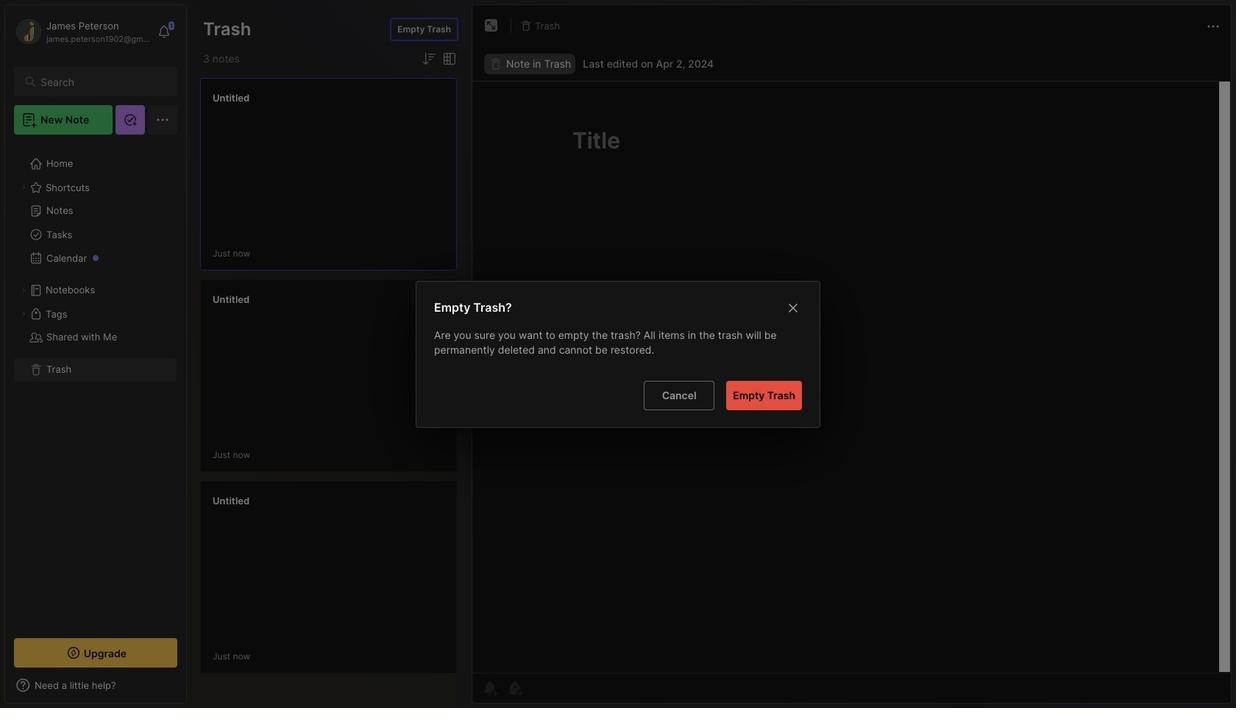 Task type: locate. For each thing, give the bounding box(es) containing it.
main element
[[0, 0, 191, 709]]

Search text field
[[40, 75, 164, 89]]

note window element
[[472, 4, 1232, 704]]

tree
[[5, 143, 186, 625]]

add tag image
[[506, 680, 524, 698]]

None search field
[[40, 73, 164, 91]]

expand notebooks image
[[19, 286, 28, 295]]

tree inside main element
[[5, 143, 186, 625]]



Task type: vqa. For each thing, say whether or not it's contained in the screenshot.
'search field'
yes



Task type: describe. For each thing, give the bounding box(es) containing it.
add a reminder image
[[481, 680, 499, 698]]

Note Editor text field
[[472, 81, 1231, 673]]

none search field inside main element
[[40, 73, 164, 91]]

close image
[[784, 299, 802, 317]]

expand tags image
[[19, 310, 28, 319]]

expand note image
[[483, 17, 500, 35]]



